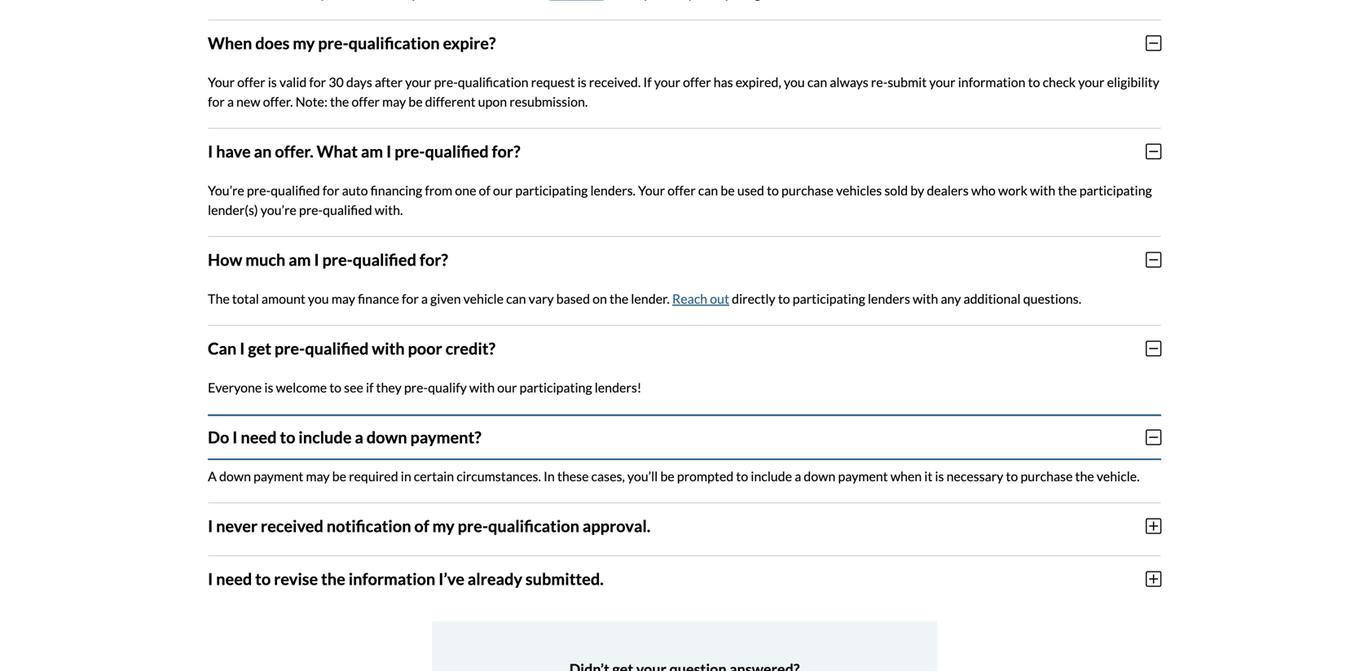 Task type: locate. For each thing, give the bounding box(es) containing it.
qualification
[[348, 33, 440, 53], [458, 74, 528, 90], [488, 516, 579, 536]]

finance
[[358, 291, 399, 307]]

i need to revise the information i've already submitted.
[[208, 569, 604, 589]]

your right submit
[[929, 74, 955, 90]]

plus square image inside "i never received notification of my pre-qualification approval." button
[[1146, 517, 1161, 535]]

is left valid
[[268, 74, 277, 90]]

have
[[216, 142, 251, 161]]

0 vertical spatial you
[[784, 74, 805, 90]]

for left 30
[[309, 74, 326, 90]]

0 vertical spatial of
[[479, 182, 490, 198]]

information inside 'your offer is valid for 30 days after your pre-qualification request is received. if your offer has expired, you can always re-submit your information to check your eligibility for a new offer. note: the offer may be different upon resubmission.'
[[958, 74, 1025, 90]]

offer. inside 'your offer is valid for 30 days after your pre-qualification request is received. if your offer has expired, you can always re-submit your information to check your eligibility for a new offer. note: the offer may be different upon resubmission.'
[[263, 94, 293, 109]]

prompted
[[677, 468, 734, 484]]

offer down i have an offer. what am i pre-qualified for? dropdown button
[[667, 182, 696, 198]]

0 vertical spatial my
[[293, 33, 315, 53]]

2 payment from the left
[[838, 468, 888, 484]]

0 vertical spatial for?
[[492, 142, 520, 161]]

1 vertical spatial my
[[432, 516, 455, 536]]

pre-
[[318, 33, 348, 53], [434, 74, 458, 90], [395, 142, 425, 161], [247, 182, 271, 198], [299, 202, 323, 218], [322, 250, 353, 270], [275, 339, 305, 358], [404, 380, 428, 395], [458, 516, 488, 536]]

payment up received
[[253, 468, 303, 484]]

0 horizontal spatial down
[[219, 468, 251, 484]]

your down when
[[208, 74, 235, 90]]

by
[[910, 182, 924, 198]]

1 vertical spatial qualification
[[458, 74, 528, 90]]

the right revise
[[321, 569, 345, 589]]

1 vertical spatial offer.
[[275, 142, 313, 161]]

pre- up 30
[[318, 33, 348, 53]]

include
[[298, 428, 352, 447], [751, 468, 792, 484]]

0 horizontal spatial my
[[293, 33, 315, 53]]

can inside you're pre-qualified for auto financing from one of our participating lenders. your offer can be used to purchase vehicles sold by dealers who work with the participating lender(s) you're pre-qualified with.
[[698, 182, 718, 198]]

2 vertical spatial minus square image
[[1146, 340, 1161, 358]]

1 horizontal spatial am
[[361, 142, 383, 161]]

our
[[493, 182, 513, 198], [497, 380, 517, 395]]

of down certain
[[414, 516, 429, 536]]

the inside 'your offer is valid for 30 days after your pre-qualification request is received. if your offer has expired, you can always re-submit your information to check your eligibility for a new offer. note: the offer may be different upon resubmission.'
[[330, 94, 349, 109]]

1 plus square image from the top
[[1146, 517, 1161, 535]]

you right amount
[[308, 291, 329, 307]]

2 horizontal spatial may
[[382, 94, 406, 109]]

for inside you're pre-qualified for auto financing from one of our participating lenders. your offer can be used to purchase vehicles sold by dealers who work with the participating lender(s) you're pre-qualified with.
[[323, 182, 339, 198]]

a
[[227, 94, 234, 109], [421, 291, 428, 307], [355, 428, 363, 447], [795, 468, 801, 484]]

check
[[1043, 74, 1076, 90]]

0 horizontal spatial include
[[298, 428, 352, 447]]

necessary
[[947, 468, 1003, 484]]

pre- down the circumstances.
[[458, 516, 488, 536]]

they
[[376, 380, 402, 395]]

0 vertical spatial offer.
[[263, 94, 293, 109]]

0 vertical spatial your
[[208, 74, 235, 90]]

1 horizontal spatial your
[[638, 182, 665, 198]]

on
[[593, 291, 607, 307]]

purchase
[[781, 182, 834, 198], [1021, 468, 1073, 484]]

4 your from the left
[[1078, 74, 1104, 90]]

i have an offer. what am i pre-qualified for?
[[208, 142, 520, 161]]

1 minus square image from the top
[[1146, 142, 1161, 160]]

information left the 'check'
[[958, 74, 1025, 90]]

eligibility
[[1107, 74, 1159, 90]]

pre- up you're
[[247, 182, 271, 198]]

with inside dropdown button
[[372, 339, 405, 358]]

you
[[784, 74, 805, 90], [308, 291, 329, 307]]

pre- right the they
[[404, 380, 428, 395]]

may down do i need to include a down payment?
[[306, 468, 330, 484]]

what
[[317, 142, 358, 161]]

2 plus square image from the top
[[1146, 570, 1161, 588]]

0 vertical spatial minus square image
[[1146, 34, 1161, 52]]

of inside you're pre-qualified for auto financing from one of our participating lenders. your offer can be used to purchase vehicles sold by dealers who work with the participating lender(s) you're pre-qualified with.
[[479, 182, 490, 198]]

3 minus square image from the top
[[1146, 340, 1161, 358]]

your right the 'check'
[[1078, 74, 1104, 90]]

0 horizontal spatial payment
[[253, 468, 303, 484]]

who
[[971, 182, 996, 198]]

is left welcome
[[264, 380, 273, 395]]

a inside 'your offer is valid for 30 days after your pre-qualification request is received. if your offer has expired, you can always re-submit your information to check your eligibility for a new offer. note: the offer may be different upon resubmission.'
[[227, 94, 234, 109]]

2 vertical spatial may
[[306, 468, 330, 484]]

1 horizontal spatial for?
[[492, 142, 520, 161]]

0 vertical spatial our
[[493, 182, 513, 198]]

different
[[425, 94, 476, 109]]

qualified down auto
[[323, 202, 372, 218]]

1 vertical spatial of
[[414, 516, 429, 536]]

offer. down valid
[[263, 94, 293, 109]]

include inside dropdown button
[[298, 428, 352, 447]]

2 vertical spatial qualification
[[488, 516, 579, 536]]

my
[[293, 33, 315, 53], [432, 516, 455, 536]]

1 horizontal spatial include
[[751, 468, 792, 484]]

how much am i pre-qualified for?
[[208, 250, 448, 270]]

offer down days at the left
[[352, 94, 380, 109]]

1 horizontal spatial information
[[958, 74, 1025, 90]]

2 vertical spatial can
[[506, 291, 526, 307]]

received
[[261, 516, 323, 536]]

1 horizontal spatial down
[[366, 428, 407, 447]]

qualification inside dropdown button
[[348, 33, 440, 53]]

your
[[405, 74, 431, 90], [654, 74, 680, 90], [929, 74, 955, 90], [1078, 74, 1104, 90]]

given
[[430, 291, 461, 307]]

you're
[[208, 182, 244, 198]]

pre- right you're
[[299, 202, 323, 218]]

plus square image inside i need to revise the information i've already submitted. button
[[1146, 570, 1161, 588]]

the
[[330, 94, 349, 109], [1058, 182, 1077, 198], [610, 291, 628, 307], [1075, 468, 1094, 484], [321, 569, 345, 589]]

the right "work"
[[1058, 182, 1077, 198]]

it
[[924, 468, 932, 484]]

2 minus square image from the top
[[1146, 428, 1161, 446]]

purchase left vehicles
[[781, 182, 834, 198]]

be left different
[[408, 94, 423, 109]]

2 minus square image from the top
[[1146, 251, 1161, 269]]

to
[[1028, 74, 1040, 90], [767, 182, 779, 198], [778, 291, 790, 307], [329, 380, 341, 395], [280, 428, 295, 447], [736, 468, 748, 484], [1006, 468, 1018, 484], [255, 569, 271, 589]]

i have an offer. what am i pre-qualified for? button
[[208, 129, 1161, 174]]

payment left when
[[838, 468, 888, 484]]

upon
[[478, 94, 507, 109]]

1 vertical spatial may
[[331, 291, 355, 307]]

0 vertical spatial minus square image
[[1146, 142, 1161, 160]]

may inside 'your offer is valid for 30 days after your pre-qualification request is received. if your offer has expired, you can always re-submit your information to check your eligibility for a new offer. note: the offer may be different upon resubmission.'
[[382, 94, 406, 109]]

to left see
[[329, 380, 341, 395]]

0 horizontal spatial may
[[306, 468, 330, 484]]

pre- up different
[[434, 74, 458, 90]]

a down payment may be required in certain circumstances. in these cases, you'll be prompted to include a down payment when it is necessary to purchase the vehicle.
[[208, 468, 1140, 484]]

1 minus square image from the top
[[1146, 34, 1161, 52]]

2 horizontal spatial down
[[804, 468, 836, 484]]

qualified
[[425, 142, 489, 161], [271, 182, 320, 198], [323, 202, 372, 218], [353, 250, 416, 270], [305, 339, 369, 358]]

vehicle
[[463, 291, 504, 307]]

1 vertical spatial purchase
[[1021, 468, 1073, 484]]

may left finance
[[331, 291, 355, 307]]

1 horizontal spatial you
[[784, 74, 805, 90]]

0 horizontal spatial for?
[[420, 250, 448, 270]]

to inside 'your offer is valid for 30 days after your pre-qualification request is received. if your offer has expired, you can always re-submit your information to check your eligibility for a new offer. note: the offer may be different upon resubmission.'
[[1028, 74, 1040, 90]]

your right lenders.
[[638, 182, 665, 198]]

minus square image
[[1146, 142, 1161, 160], [1146, 428, 1161, 446]]

purchase inside you're pre-qualified for auto financing from one of our participating lenders. your offer can be used to purchase vehicles sold by dealers who work with the participating lender(s) you're pre-qualified with.
[[781, 182, 834, 198]]

reach
[[672, 291, 707, 307]]

has
[[714, 74, 733, 90]]

out
[[710, 291, 729, 307]]

1 horizontal spatial of
[[479, 182, 490, 198]]

i never received notification of my pre-qualification approval. button
[[208, 503, 1161, 549]]

1 vertical spatial plus square image
[[1146, 570, 1161, 588]]

minus square image inside the do i need to include a down payment? dropdown button
[[1146, 428, 1161, 446]]

for left auto
[[323, 182, 339, 198]]

the down 30
[[330, 94, 349, 109]]

notification
[[327, 516, 411, 536]]

days
[[346, 74, 372, 90]]

minus square image inside i have an offer. what am i pre-qualified for? dropdown button
[[1146, 142, 1161, 160]]

minus square image for do i need to include a down payment?
[[1146, 428, 1161, 446]]

can i get pre-qualified with poor credit? button
[[208, 326, 1161, 371]]

valid
[[279, 74, 307, 90]]

0 vertical spatial may
[[382, 94, 406, 109]]

0 vertical spatial include
[[298, 428, 352, 447]]

to left the 'check'
[[1028, 74, 1040, 90]]

may down after
[[382, 94, 406, 109]]

1 vertical spatial you
[[308, 291, 329, 307]]

1 vertical spatial include
[[751, 468, 792, 484]]

2 horizontal spatial can
[[807, 74, 827, 90]]

to left revise
[[255, 569, 271, 589]]

1 horizontal spatial can
[[698, 182, 718, 198]]

approval.
[[583, 516, 650, 536]]

minus square image inside can i get pre-qualified with poor credit? dropdown button
[[1146, 340, 1161, 358]]

never
[[216, 516, 258, 536]]

0 vertical spatial qualification
[[348, 33, 440, 53]]

for right finance
[[402, 291, 419, 307]]

1 vertical spatial your
[[638, 182, 665, 198]]

to down welcome
[[280, 428, 295, 447]]

qualification down the in
[[488, 516, 579, 536]]

1 vertical spatial need
[[216, 569, 252, 589]]

my inside when does my pre-qualification expire? dropdown button
[[293, 33, 315, 53]]

plus square image for i never received notification of my pre-qualification approval.
[[1146, 517, 1161, 535]]

am right what
[[361, 142, 383, 161]]

0 horizontal spatial of
[[414, 516, 429, 536]]

purchase left vehicle.
[[1021, 468, 1073, 484]]

you inside 'your offer is valid for 30 days after your pre-qualification request is received. if your offer has expired, you can always re-submit your information to check your eligibility for a new offer. note: the offer may be different upon resubmission.'
[[784, 74, 805, 90]]

qualification inside button
[[488, 516, 579, 536]]

0 vertical spatial can
[[807, 74, 827, 90]]

my down certain
[[432, 516, 455, 536]]

minus square image for poor
[[1146, 340, 1161, 358]]

your right after
[[405, 74, 431, 90]]

re-
[[871, 74, 888, 90]]

my right the does
[[293, 33, 315, 53]]

0 vertical spatial need
[[241, 428, 277, 447]]

0 horizontal spatial can
[[506, 291, 526, 307]]

your right if
[[654, 74, 680, 90]]

1 vertical spatial information
[[349, 569, 435, 589]]

am right much
[[289, 250, 311, 270]]

financing
[[370, 182, 422, 198]]

the inside button
[[321, 569, 345, 589]]

can left "used"
[[698, 182, 718, 198]]

minus square image
[[1146, 34, 1161, 52], [1146, 251, 1161, 269], [1146, 340, 1161, 358]]

dealers
[[927, 182, 969, 198]]

0 vertical spatial information
[[958, 74, 1025, 90]]

our right qualify at bottom left
[[497, 380, 517, 395]]

minus square image for for?
[[1146, 251, 1161, 269]]

1 horizontal spatial payment
[[838, 468, 888, 484]]

qualification up after
[[348, 33, 440, 53]]

you right expired,
[[784, 74, 805, 90]]

can
[[807, 74, 827, 90], [698, 182, 718, 198], [506, 291, 526, 307]]

payment
[[253, 468, 303, 484], [838, 468, 888, 484]]

for? down upon
[[492, 142, 520, 161]]

plus square image
[[1146, 517, 1161, 535], [1146, 570, 1161, 588]]

can left vary
[[506, 291, 526, 307]]

these
[[557, 468, 589, 484]]

everyone is welcome to see if they pre-qualify with our participating lenders!
[[208, 380, 642, 395]]

0 vertical spatial purchase
[[781, 182, 834, 198]]

with
[[1030, 182, 1055, 198], [913, 291, 938, 307], [372, 339, 405, 358], [469, 380, 495, 395]]

be left "used"
[[721, 182, 735, 198]]

for? up given on the left top of page
[[420, 250, 448, 270]]

offer
[[237, 74, 265, 90], [683, 74, 711, 90], [352, 94, 380, 109], [667, 182, 696, 198]]

work
[[998, 182, 1027, 198]]

minus square image inside how much am i pre-qualified for? dropdown button
[[1146, 251, 1161, 269]]

qualification up upon
[[458, 74, 528, 90]]

1 vertical spatial minus square image
[[1146, 251, 1161, 269]]

information down notification
[[349, 569, 435, 589]]

0 vertical spatial plus square image
[[1146, 517, 1161, 535]]

to inside you're pre-qualified for auto financing from one of our participating lenders. your offer can be used to purchase vehicles sold by dealers who work with the participating lender(s) you're pre-qualified with.
[[767, 182, 779, 198]]

0 horizontal spatial am
[[289, 250, 311, 270]]

is right request
[[577, 74, 586, 90]]

to right "used"
[[767, 182, 779, 198]]

required
[[349, 468, 398, 484]]

0 horizontal spatial your
[[208, 74, 235, 90]]

1 vertical spatial minus square image
[[1146, 428, 1161, 446]]

offer.
[[263, 94, 293, 109], [275, 142, 313, 161]]

down
[[366, 428, 407, 447], [219, 468, 251, 484], [804, 468, 836, 484]]

include right prompted at the bottom
[[751, 468, 792, 484]]

can left 'always'
[[807, 74, 827, 90]]

1 horizontal spatial my
[[432, 516, 455, 536]]

1 payment from the left
[[253, 468, 303, 484]]

for?
[[492, 142, 520, 161], [420, 250, 448, 270]]

with left poor
[[372, 339, 405, 358]]

0 horizontal spatial information
[[349, 569, 435, 589]]

1 horizontal spatial purchase
[[1021, 468, 1073, 484]]

1 vertical spatial can
[[698, 182, 718, 198]]

0 horizontal spatial purchase
[[781, 182, 834, 198]]

credit?
[[445, 339, 495, 358]]

0 vertical spatial am
[[361, 142, 383, 161]]

can
[[208, 339, 237, 358]]

submitted.
[[526, 569, 604, 589]]

offer. right an
[[275, 142, 313, 161]]

our right one on the top left of page
[[493, 182, 513, 198]]

include down welcome
[[298, 428, 352, 447]]

getting pre-qualified tab panel
[[208, 0, 1161, 609]]

be
[[408, 94, 423, 109], [721, 182, 735, 198], [332, 468, 346, 484], [660, 468, 674, 484]]

1 horizontal spatial may
[[331, 291, 355, 307]]

qualified up see
[[305, 339, 369, 358]]

information
[[958, 74, 1025, 90], [349, 569, 435, 589]]

need right do
[[241, 428, 277, 447]]

1 vertical spatial am
[[289, 250, 311, 270]]

of right one on the top left of page
[[479, 182, 490, 198]]

in
[[544, 468, 555, 484]]

sold
[[884, 182, 908, 198]]

do i need to include a down payment? button
[[208, 415, 1161, 460]]

with right "work"
[[1030, 182, 1055, 198]]

see
[[344, 380, 363, 395]]

need down never
[[216, 569, 252, 589]]



Task type: vqa. For each thing, say whether or not it's contained in the screenshot.
'new'
yes



Task type: describe. For each thing, give the bounding box(es) containing it.
your inside you're pre-qualified for auto financing from one of our participating lenders. your offer can be used to purchase vehicles sold by dealers who work with the participating lender(s) you're pre-qualified with.
[[638, 182, 665, 198]]

you're pre-qualified for auto financing from one of our participating lenders. your offer can be used to purchase vehicles sold by dealers who work with the participating lender(s) you're pre-qualified with.
[[208, 182, 1152, 218]]

1 vertical spatial our
[[497, 380, 517, 395]]

the inside you're pre-qualified for auto financing from one of our participating lenders. your offer can be used to purchase vehicles sold by dealers who work with the participating lender(s) you're pre-qualified with.
[[1058, 182, 1077, 198]]

to right necessary
[[1006, 468, 1018, 484]]

a
[[208, 468, 217, 484]]

resubmission.
[[510, 94, 588, 109]]

our inside you're pre-qualified for auto financing from one of our participating lenders. your offer can be used to purchase vehicles sold by dealers who work with the participating lender(s) you're pre-qualified with.
[[493, 182, 513, 198]]

certain
[[414, 468, 454, 484]]

be right you'll
[[660, 468, 674, 484]]

pre- up financing
[[395, 142, 425, 161]]

lender(s)
[[208, 202, 258, 218]]

do
[[208, 428, 229, 447]]

how
[[208, 250, 242, 270]]

the right "on"
[[610, 291, 628, 307]]

need inside dropdown button
[[241, 428, 277, 447]]

much
[[245, 250, 285, 270]]

1 vertical spatial for?
[[420, 250, 448, 270]]

lender.
[[631, 291, 670, 307]]

the left vehicle.
[[1075, 468, 1094, 484]]

your offer is valid for 30 days after your pre-qualification request is received. if your offer has expired, you can always re-submit your information to check your eligibility for a new offer. note: the offer may be different upon resubmission.
[[208, 74, 1159, 109]]

qualify
[[428, 380, 467, 395]]

an
[[254, 142, 272, 161]]

need inside button
[[216, 569, 252, 589]]

qualified up one on the top left of page
[[425, 142, 489, 161]]

vary
[[529, 291, 554, 307]]

if
[[643, 74, 652, 90]]

how much am i pre-qualified for? button
[[208, 237, 1161, 283]]

request
[[531, 74, 575, 90]]

offer up new
[[237, 74, 265, 90]]

do i need to include a down payment?
[[208, 428, 481, 447]]

i never received notification of my pre-qualification approval.
[[208, 516, 650, 536]]

minus square image inside when does my pre-qualification expire? dropdown button
[[1146, 34, 1161, 52]]

a inside dropdown button
[[355, 428, 363, 447]]

plus square image for i need to revise the information i've already submitted.
[[1146, 570, 1161, 588]]

with left the any
[[913, 291, 938, 307]]

expire?
[[443, 33, 496, 53]]

3 your from the left
[[929, 74, 955, 90]]

can i get pre-qualified with poor credit?
[[208, 339, 495, 358]]

always
[[830, 74, 868, 90]]

reach out link
[[672, 291, 729, 307]]

0 horizontal spatial you
[[308, 291, 329, 307]]

based
[[556, 291, 590, 307]]

to right directly
[[778, 291, 790, 307]]

pre- down auto
[[322, 250, 353, 270]]

my inside "i never received notification of my pre-qualification approval." button
[[432, 516, 455, 536]]

with right qualify at bottom left
[[469, 380, 495, 395]]

one
[[455, 182, 476, 198]]

for left new
[[208, 94, 225, 109]]

when
[[890, 468, 922, 484]]

after
[[375, 74, 403, 90]]

be inside you're pre-qualified for auto financing from one of our participating lenders. your offer can be used to purchase vehicles sold by dealers who work with the participating lender(s) you're pre-qualified with.
[[721, 182, 735, 198]]

be left required
[[332, 468, 346, 484]]

does
[[255, 33, 290, 53]]

already
[[468, 569, 522, 589]]

new
[[236, 94, 260, 109]]

vehicles
[[836, 182, 882, 198]]

pre- inside button
[[458, 516, 488, 536]]

directly
[[732, 291, 775, 307]]

the total amount you may finance for a given vehicle can vary based on the lender. reach out directly to participating lenders with any additional questions.
[[208, 291, 1081, 307]]

pre- right get
[[275, 339, 305, 358]]

vehicle.
[[1097, 468, 1140, 484]]

submit
[[888, 74, 927, 90]]

information inside button
[[349, 569, 435, 589]]

payment?
[[410, 428, 481, 447]]

used
[[737, 182, 764, 198]]

lenders!
[[595, 380, 642, 395]]

2 your from the left
[[654, 74, 680, 90]]

amount
[[262, 291, 305, 307]]

with.
[[375, 202, 403, 218]]

with inside you're pre-qualified for auto financing from one of our participating lenders. your offer can be used to purchase vehicles sold by dealers who work with the participating lender(s) you're pre-qualified with.
[[1030, 182, 1055, 198]]

30
[[329, 74, 344, 90]]

everyone
[[208, 380, 262, 395]]

note:
[[295, 94, 328, 109]]

total
[[232, 291, 259, 307]]

auto
[[342, 182, 368, 198]]

any
[[941, 291, 961, 307]]

minus square image for i have an offer. what am i pre-qualified for?
[[1146, 142, 1161, 160]]

of inside button
[[414, 516, 429, 536]]

qualified up you're
[[271, 182, 320, 198]]

poor
[[408, 339, 442, 358]]

circumstances.
[[457, 468, 541, 484]]

questions.
[[1023, 291, 1081, 307]]

i've
[[438, 569, 464, 589]]

down inside dropdown button
[[366, 428, 407, 447]]

when
[[208, 33, 252, 53]]

can inside 'your offer is valid for 30 days after your pre-qualification request is received. if your offer has expired, you can always re-submit your information to check your eligibility for a new offer. note: the offer may be different upon resubmission.'
[[807, 74, 827, 90]]

if
[[366, 380, 374, 395]]

offer left has
[[683, 74, 711, 90]]

qualified up finance
[[353, 250, 416, 270]]

pre- inside 'your offer is valid for 30 days after your pre-qualification request is received. if your offer has expired, you can always re-submit your information to check your eligibility for a new offer. note: the offer may be different upon resubmission.'
[[434, 74, 458, 90]]

1 your from the left
[[405, 74, 431, 90]]

cases,
[[591, 468, 625, 484]]

revise
[[274, 569, 318, 589]]

welcome
[[276, 380, 327, 395]]

qualification inside 'your offer is valid for 30 days after your pre-qualification request is received. if your offer has expired, you can always re-submit your information to check your eligibility for a new offer. note: the offer may be different upon resubmission.'
[[458, 74, 528, 90]]

received.
[[589, 74, 641, 90]]

is right it
[[935, 468, 944, 484]]

get
[[248, 339, 271, 358]]

when does my pre-qualification expire?
[[208, 33, 496, 53]]

expired,
[[736, 74, 781, 90]]

be inside 'your offer is valid for 30 days after your pre-qualification request is received. if your offer has expired, you can always re-submit your information to check your eligibility for a new offer. note: the offer may be different upon resubmission.'
[[408, 94, 423, 109]]

your inside 'your offer is valid for 30 days after your pre-qualification request is received. if your offer has expired, you can always re-submit your information to check your eligibility for a new offer. note: the offer may be different upon resubmission.'
[[208, 74, 235, 90]]

from
[[425, 182, 452, 198]]

offer. inside dropdown button
[[275, 142, 313, 161]]

you're
[[261, 202, 296, 218]]

you'll
[[627, 468, 658, 484]]

to inside dropdown button
[[280, 428, 295, 447]]

to right prompted at the bottom
[[736, 468, 748, 484]]

to inside button
[[255, 569, 271, 589]]

the
[[208, 291, 230, 307]]

offer inside you're pre-qualified for auto financing from one of our participating lenders. your offer can be used to purchase vehicles sold by dealers who work with the participating lender(s) you're pre-qualified with.
[[667, 182, 696, 198]]



